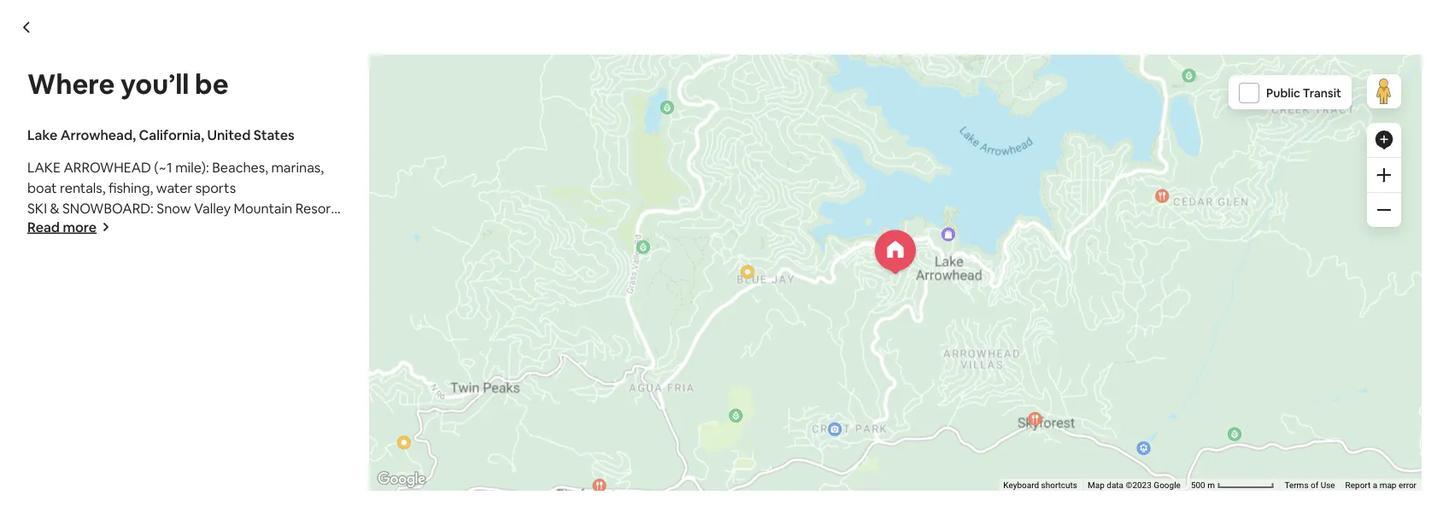 Task type: locate. For each thing, give the bounding box(es) containing it.
500 m
[[1191, 481, 1217, 491]]

hosted
[[357, 445, 419, 469]]

reviews left 500
[[1139, 474, 1181, 490]]

4.94 · 65 reviews
[[262, 124, 354, 139], [1090, 474, 1181, 490]]

0 horizontal spatial 4.94
[[262, 124, 286, 139]]

·
[[288, 124, 291, 139], [361, 124, 364, 142], [1117, 474, 1120, 490], [387, 475, 390, 492], [438, 475, 441, 492]]

you'll
[[120, 66, 189, 102]]

snow down snowboard:
[[102, 220, 137, 238]]

views!
[[695, 87, 763, 116]]

$225 night
[[906, 468, 985, 492]]

show all photos button
[[1047, 369, 1183, 398]]

2 vertical spatial resort
[[141, 241, 183, 258]]

4.94 left ©2023 on the bottom right of page
[[1090, 474, 1114, 490]]

&
[[50, 200, 59, 217]]

a
[[1373, 481, 1378, 491]]

use
[[1321, 481, 1335, 491]]

65 up marinas,
[[295, 124, 308, 139]]

0 horizontal spatial states
[[254, 126, 295, 144]]

0 horizontal spatial ski
[[121, 241, 138, 258]]

lake right luxe
[[300, 87, 349, 116]]

0 horizontal spatial resort
[[141, 241, 183, 258]]

1 vertical spatial 4.94 · 65 reviews
[[1090, 474, 1181, 490]]

google map
showing 12 points of interest. region
[[164, 0, 1449, 519]]

1 horizontal spatial mountain
[[234, 200, 292, 217]]

baths
[[466, 475, 501, 492]]

lake inside where you'll be 'dialog'
[[27, 126, 57, 144]]

1 horizontal spatial snow
[[157, 200, 191, 217]]

sports
[[196, 179, 236, 197]]

map
[[1380, 481, 1397, 491]]

65 right map
[[1123, 474, 1137, 490]]

lake
[[300, 87, 349, 116], [371, 124, 397, 139], [27, 126, 57, 144]]

lake arrowhead, california, united states
[[27, 126, 295, 144]]

reviews
[[311, 124, 354, 139], [1139, 474, 1181, 490]]

mountain
[[234, 200, 292, 217], [59, 241, 118, 258]]

miles),
[[59, 220, 99, 238], [290, 220, 330, 238]]

map data ©2023 google
[[1088, 481, 1181, 491]]

water
[[156, 179, 193, 197]]

5
[[393, 475, 401, 492]]

main living room | smart tv image
[[971, 162, 1203, 291]]

united
[[528, 124, 566, 139], [207, 126, 251, 144]]

states down luxe
[[254, 126, 295, 144]]

add a place to the map image
[[1374, 130, 1395, 150]]

0 horizontal spatial snow
[[102, 220, 137, 238]]

lake
[[27, 159, 61, 176]]

main living room image
[[732, 297, 964, 419]]

transit
[[1303, 85, 1342, 101]]

lake up 'lake'
[[27, 126, 57, 144]]

california, up "(~1"
[[139, 126, 204, 144]]

arrowhead
[[64, 159, 151, 176]]

· lake arrowhead, california, united states
[[361, 124, 605, 142]]

0 horizontal spatial arrowhead,
[[60, 126, 136, 144]]

lake arrowhead, california, united states button
[[371, 121, 605, 142]]

· left the 2.5
[[438, 475, 441, 492]]

1 vertical spatial resort
[[212, 220, 253, 238]]

profile element
[[873, 0, 1203, 68]]

2 miles), from the left
[[290, 220, 330, 238]]

united inside · lake arrowhead, california, united states
[[528, 124, 566, 139]]

lake for arrowhead
[[300, 87, 349, 116]]

where you'll be dialog
[[0, 0, 1449, 519]]

1 horizontal spatial 65
[[1123, 474, 1137, 490]]

keyboard shortcuts
[[1004, 481, 1078, 491]]

learn more about the host, evolve. image
[[757, 446, 805, 494], [757, 446, 805, 494]]

ski up (29.6
[[191, 220, 209, 238]]

resort down summit at the left top of page
[[141, 241, 183, 258]]

read more
[[27, 218, 97, 236]]

1 horizontal spatial states
[[569, 124, 605, 139]]

lake arrowhead (~1 mile): beaches, marinas, boat rentals, fishing, water sports ski & snowboard: snow valley mountain resort (13.8 miles), snow summit ski resort (26.9 miles), bear mountain ski resort (29.6 miles)
[[27, 159, 337, 258]]

zoom in image
[[1378, 168, 1391, 182]]

luxe
[[246, 87, 295, 116]]

united up beaches,
[[207, 126, 251, 144]]

1 vertical spatial mountain
[[59, 241, 118, 258]]

mountain up the (26.9
[[234, 200, 292, 217]]

beds
[[404, 475, 435, 492]]

google image
[[373, 469, 430, 491]]

1 miles), from the left
[[59, 220, 99, 238]]

0 vertical spatial resort
[[295, 200, 337, 217]]

public
[[1267, 85, 1301, 101]]

arrowhead,
[[400, 124, 466, 139], [60, 126, 136, 144]]

1 vertical spatial 4.94
[[1090, 474, 1114, 490]]

1 horizontal spatial california,
[[469, 124, 526, 139]]

error
[[1399, 481, 1417, 491]]

1 horizontal spatial united
[[528, 124, 566, 139]]

1 vertical spatial snow
[[102, 220, 137, 238]]

states down w/
[[569, 124, 605, 139]]

resort
[[295, 200, 337, 217], [212, 220, 253, 238], [141, 241, 183, 258]]

california, down luxe lake arrowhead getaway w/ treetop views!
[[469, 124, 526, 139]]

states inside where you'll be 'dialog'
[[254, 126, 295, 144]]

w/
[[574, 87, 602, 116]]

Start your search search field
[[597, 14, 853, 55]]

1 horizontal spatial lake
[[300, 87, 349, 116]]

arrowhead, down arrowhead
[[400, 124, 466, 139]]

miles)
[[219, 241, 256, 258]]

getaway
[[476, 87, 569, 116]]

save button
[[1149, 118, 1210, 147]]

mountain down more on the left
[[59, 241, 118, 258]]

miles), down &
[[59, 220, 99, 238]]

resort up miles)
[[212, 220, 253, 238]]

0 horizontal spatial reviews
[[311, 124, 354, 139]]

california, inside where you'll be 'dialog'
[[139, 126, 204, 144]]

0 vertical spatial reviews
[[311, 124, 354, 139]]

resort down marinas,
[[295, 200, 337, 217]]

show
[[1081, 376, 1112, 392]]

0 vertical spatial 4.94 · 65 reviews
[[262, 124, 354, 139]]

0 horizontal spatial 4.94 · 65 reviews
[[262, 124, 354, 139]]

4.94 down luxe
[[262, 124, 286, 139]]

reviews up marinas,
[[311, 124, 354, 139]]

bedrooms
[[319, 475, 384, 492]]

arrowhead, up 'arrowhead'
[[60, 126, 136, 144]]

arrowhead
[[354, 87, 471, 116]]

valley
[[194, 200, 231, 217]]

· left ©2023 on the bottom right of page
[[1117, 474, 1120, 490]]

0 vertical spatial ski
[[191, 220, 209, 238]]

1 horizontal spatial resort
[[212, 220, 253, 238]]

states
[[569, 124, 605, 139], [254, 126, 295, 144]]

share
[[1107, 125, 1139, 140]]

snowboard:
[[62, 200, 154, 217]]

read
[[27, 218, 60, 236]]

1 horizontal spatial arrowhead,
[[400, 124, 466, 139]]

show all photos
[[1081, 376, 1169, 392]]

0 vertical spatial 65
[[295, 124, 308, 139]]

· inside · lake arrowhead, california, united states
[[361, 124, 364, 142]]

· down arrowhead
[[361, 124, 364, 142]]

arrowhead, inside where you'll be 'dialog'
[[60, 126, 136, 144]]

· down luxe
[[288, 124, 291, 139]]

snow down water
[[157, 200, 191, 217]]

1 vertical spatial 65
[[1123, 474, 1137, 490]]

miles), right the (26.9
[[290, 220, 330, 238]]

lake inside · lake arrowhead, california, united states
[[371, 124, 397, 139]]

1 horizontal spatial miles),
[[290, 220, 330, 238]]

photos
[[1129, 376, 1169, 392]]

ski
[[27, 200, 47, 217]]

ski down snowboard:
[[121, 241, 138, 258]]

by evolve
[[423, 445, 506, 469]]

2 horizontal spatial lake
[[371, 124, 397, 139]]

share button
[[1080, 118, 1146, 147]]

0 horizontal spatial miles),
[[59, 220, 99, 238]]

1 vertical spatial ski
[[121, 241, 138, 258]]

keyboard shortcuts button
[[1004, 480, 1078, 492]]

1 horizontal spatial 4.94 · 65 reviews
[[1090, 474, 1181, 490]]

where
[[27, 66, 115, 102]]

united down the getaway
[[528, 124, 566, 139]]

0 horizontal spatial california,
[[139, 126, 204, 144]]

lake down arrowhead
[[371, 124, 397, 139]]

mile):
[[175, 159, 209, 176]]

1 horizontal spatial 4.94
[[1090, 474, 1114, 490]]

read more button
[[27, 218, 110, 236]]

0 horizontal spatial lake
[[27, 126, 57, 144]]

0 horizontal spatial united
[[207, 126, 251, 144]]

4.94
[[262, 124, 286, 139], [1090, 474, 1114, 490]]

1 vertical spatial reviews
[[1139, 474, 1181, 490]]

0 horizontal spatial 65
[[295, 124, 308, 139]]

ski
[[191, 220, 209, 238], [121, 241, 138, 258]]

report a map error link
[[1346, 481, 1417, 491]]

65
[[295, 124, 308, 139], [1123, 474, 1137, 490]]



Task type: describe. For each thing, give the bounding box(es) containing it.
report
[[1346, 481, 1371, 491]]

drag pegman onto the map to open street view image
[[1367, 74, 1402, 109]]

treetop
[[606, 87, 690, 116]]

(~1
[[154, 159, 172, 176]]

1 horizontal spatial reviews
[[1139, 474, 1181, 490]]

3
[[308, 475, 316, 492]]

©2023
[[1126, 481, 1152, 491]]

your stay location, map pin image
[[875, 230, 916, 274]]

m
[[1208, 481, 1215, 491]]

be
[[195, 66, 229, 102]]

states inside · lake arrowhead, california, united states
[[569, 124, 605, 139]]

beaches,
[[212, 159, 268, 176]]

save
[[1177, 125, 1203, 140]]

california, inside · lake arrowhead, california, united states
[[469, 124, 526, 139]]

shortcuts
[[1041, 481, 1078, 491]]

more
[[63, 218, 97, 236]]

night
[[953, 473, 985, 490]]

$225
[[906, 468, 949, 492]]

(26.9
[[256, 220, 287, 238]]

terms of use
[[1285, 481, 1335, 491]]

bear
[[27, 241, 56, 258]]

0 vertical spatial mountain
[[234, 200, 292, 217]]

boat
[[27, 179, 57, 197]]

0 vertical spatial 4.94
[[262, 124, 286, 139]]

500 m button
[[1186, 479, 1280, 492]]

all
[[1114, 376, 1127, 392]]

report a map error
[[1346, 481, 1417, 491]]

keyboard
[[1004, 481, 1039, 491]]

entire
[[246, 445, 298, 469]]

data
[[1107, 481, 1124, 491]]

2.5
[[444, 475, 463, 492]]

of
[[1311, 481, 1319, 491]]

entire home hosted by evolve 3 bedrooms · 5 beds · 2.5 baths
[[246, 445, 506, 492]]

public transit
[[1267, 85, 1342, 101]]

(13.8
[[27, 220, 56, 238]]

lake for arrowhead,
[[371, 124, 397, 139]]

united inside where you'll be 'dialog'
[[207, 126, 251, 144]]

(29.6
[[186, 241, 216, 258]]

0 horizontal spatial mountain
[[59, 241, 118, 258]]

500
[[1191, 481, 1206, 491]]

where you'll be
[[27, 66, 229, 102]]

summit
[[140, 220, 188, 238]]

rentals,
[[60, 179, 106, 197]]

zoom out image
[[1378, 203, 1391, 217]]

arrowhead, inside · lake arrowhead, california, united states
[[400, 124, 466, 139]]

terms of use link
[[1285, 481, 1335, 491]]

luxe lake arrowhead getaway w/ treetop views!
[[246, 87, 763, 116]]

2 horizontal spatial resort
[[295, 200, 337, 217]]

fishing,
[[109, 179, 153, 197]]

terms
[[1285, 481, 1309, 491]]

map
[[1088, 481, 1105, 491]]

dining area | 1,625-sq-ft home image
[[732, 162, 964, 291]]

main living room | wood-burning fireplace image
[[971, 297, 1203, 419]]

0 vertical spatial snow
[[157, 200, 191, 217]]

lake arrowhead vacation rental | 3br | 2.5ba | 2 stories | step-free entry image
[[246, 162, 725, 419]]

google
[[1154, 481, 1181, 491]]

home
[[302, 445, 353, 469]]

1 horizontal spatial ski
[[191, 220, 209, 238]]

marinas,
[[271, 159, 324, 176]]

· left 5
[[387, 475, 390, 492]]



Task type: vqa. For each thing, say whether or not it's contained in the screenshot.
United within Where you'll be dialog
yes



